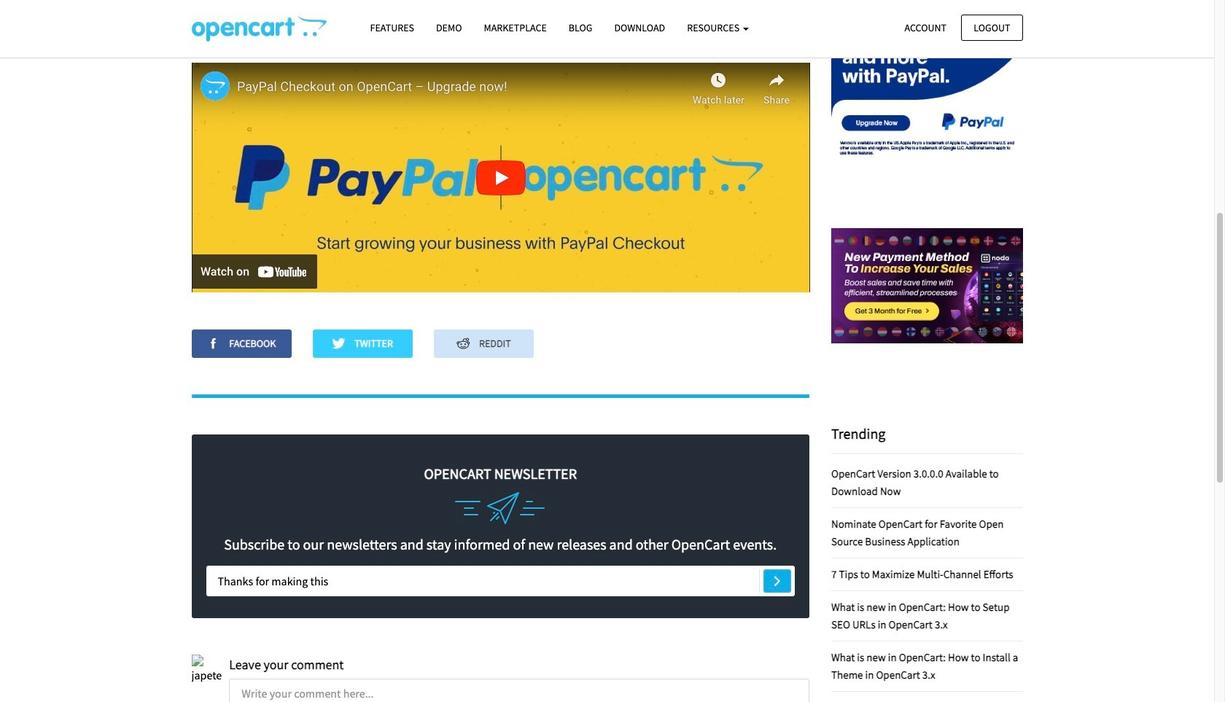 Task type: describe. For each thing, give the bounding box(es) containing it.
social twitter image
[[332, 337, 353, 350]]

paypal blog image
[[832, 0, 1023, 176]]

social facebook image
[[207, 337, 227, 350]]

noda image
[[832, 190, 1023, 382]]

social reddit image
[[457, 337, 477, 350]]

japete image
[[192, 655, 222, 685]]



Task type: locate. For each thing, give the bounding box(es) containing it.
angle right image
[[775, 572, 781, 589]]

paypal checkout on opencart – upgrade now! image
[[192, 15, 326, 42]]

Enter your email text field
[[206, 566, 795, 596]]

Write your comment here... text field
[[229, 679, 810, 703]]



Task type: vqa. For each thing, say whether or not it's contained in the screenshot.
social reddit Image
yes



